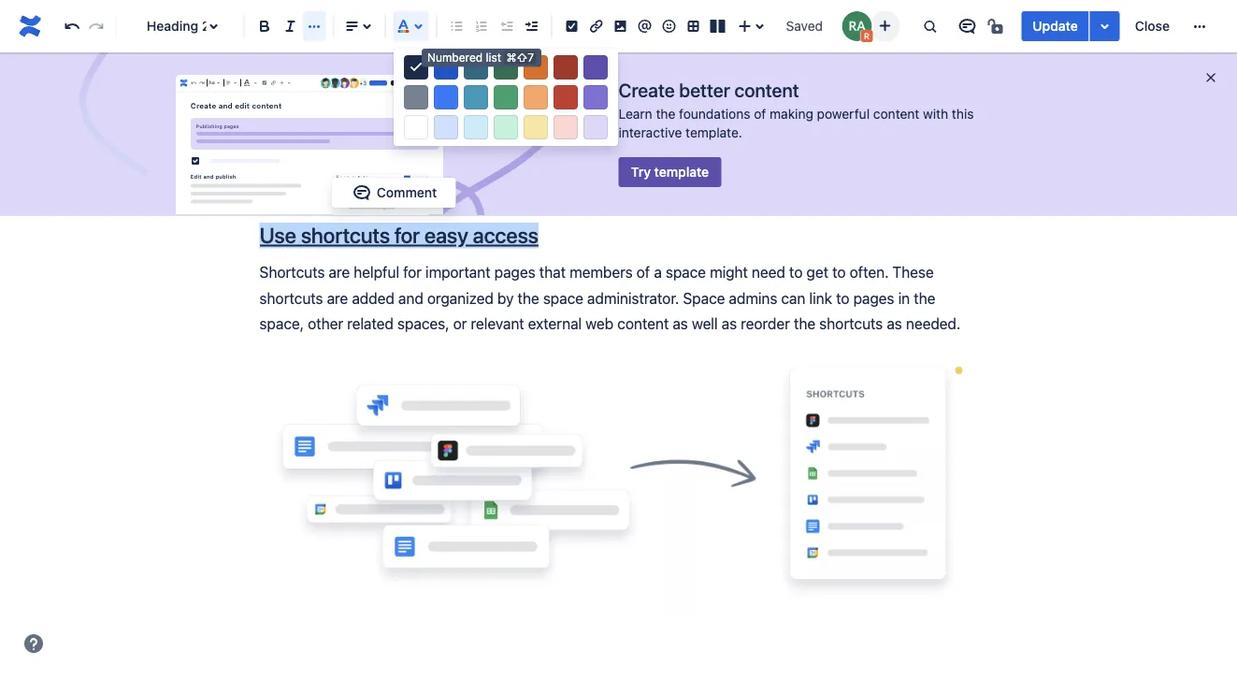 Task type: describe. For each thing, give the bounding box(es) containing it.
2 vertical spatial pages
[[854, 289, 895, 307]]

Bold blue radio
[[434, 55, 458, 80]]

help image
[[22, 632, 45, 655]]

Bold orange radio
[[524, 55, 548, 80]]

numbered list ⌘⇧7
[[428, 51, 534, 64]]

this
[[952, 106, 974, 122]]

align left image
[[341, 15, 363, 37]]

1 vertical spatial contact
[[711, 77, 762, 95]]

2
[[202, 18, 210, 34]]

external
[[528, 315, 582, 332]]

team
[[878, 52, 912, 70]]

adjust update settings image
[[1094, 15, 1117, 37]]

create better content learn the foundations of making powerful content with this interactive template.
[[619, 79, 974, 140]]

checkbox image
[[261, 75, 269, 90]]

2 vertical spatial your
[[740, 103, 769, 121]]

foundations
[[679, 106, 751, 122]]

Blue radio
[[434, 85, 458, 109]]

create for and
[[191, 101, 216, 110]]

publish
[[215, 173, 236, 179]]

list
[[486, 51, 502, 64]]

can inside share your timezone and links to slack channels, email aliases, or other contact details your team uses so visitors can contact you with questions or feedback about your team's work.
[[683, 77, 707, 95]]

with inside share your timezone and links to slack channels, email aliases, or other contact details your team uses so visitors can contact you with questions or feedback about your team's work.
[[794, 77, 822, 95]]

share your timezone and links to slack channels, email aliases, or other contact details your team uses so visitors can contact you with questions or feedback about your team's work.
[[631, 0, 971, 121]]

needed.
[[906, 315, 961, 332]]

feedback
[[631, 103, 693, 121]]

outdent ⇧tab image
[[496, 15, 518, 37]]

added
[[352, 289, 395, 307]]

Gray radio
[[404, 85, 428, 109]]

heading 2
[[147, 18, 210, 34]]

bold ⌘b image
[[254, 15, 276, 37]]

content up the making
[[735, 79, 800, 101]]

of inside create better content learn the foundations of making powerful content with this interactive template.
[[754, 106, 767, 122]]

organized
[[427, 289, 494, 307]]

administrator.
[[588, 289, 680, 307]]

numbered list ⌘⇧7 image
[[471, 15, 493, 37]]

0 horizontal spatial space
[[543, 289, 584, 307]]

saved
[[786, 18, 823, 34]]

reorder
[[741, 315, 790, 332]]

of inside shortcuts are helpful for important pages that members of a space might need to get to often. these shortcuts are added and organized by the space administrator. space admins can link to pages in the space, other related spaces, or relevant external web content as well as reorder the shortcuts as needed.
[[637, 263, 650, 281]]

find and replace image
[[919, 15, 941, 37]]

0 vertical spatial are
[[329, 263, 350, 281]]

chevron down image for text color icon
[[252, 75, 260, 90]]

1 vertical spatial shortcuts
[[260, 289, 323, 307]]

team's
[[773, 103, 818, 121]]

undo image
[[190, 75, 198, 90]]

mention image
[[634, 15, 656, 37]]

0 vertical spatial pages
[[224, 123, 239, 129]]

you
[[766, 77, 790, 95]]

slack
[[777, 26, 813, 44]]

template
[[655, 164, 709, 180]]

about
[[697, 103, 736, 121]]

try
[[631, 164, 651, 180]]

shortcuts
[[260, 263, 325, 281]]

visitors
[[631, 77, 679, 95]]

shortcuts are helpful for important pages that members of a space might need to get to often. these shortcuts are added and organized by the space administrator. space admins can link to pages in the space, other related spaces, or relevant external web content as well as reorder the shortcuts as needed.
[[260, 263, 961, 332]]

link image
[[585, 15, 607, 37]]

redo ⌘⇧z image
[[85, 15, 107, 37]]

default image
[[405, 56, 428, 79]]

2 horizontal spatial your
[[899, 0, 929, 18]]

more formatting image
[[303, 15, 326, 37]]

⌘⇧7
[[507, 51, 534, 64]]

try template
[[631, 164, 709, 180]]

+3
[[359, 79, 367, 86]]

access
[[473, 223, 539, 248]]

dismiss image
[[1204, 70, 1219, 85]]

redo image
[[198, 75, 206, 90]]

Purple radio
[[584, 85, 608, 109]]

text color image
[[241, 75, 253, 90]]

text style image
[[208, 75, 216, 90]]

Bold green radio
[[494, 55, 518, 80]]

edit
[[191, 173, 202, 179]]

in
[[899, 289, 910, 307]]

or inside shortcuts are helpful for important pages that members of a space might need to get to often. these shortcuts are added and organized by the space administrator. space admins can link to pages in the space, other related spaces, or relevant external web content as well as reorder the shortcuts as needed.
[[453, 315, 467, 332]]

web
[[586, 315, 614, 332]]

for inside shortcuts are helpful for important pages that members of a space might need to get to often. these shortcuts are added and organized by the space administrator. space admins can link to pages in the space, other related spaces, or relevant external web content as well as reorder the shortcuts as needed.
[[403, 263, 422, 281]]

publishing
[[196, 123, 223, 129]]

content down checkbox icon
[[252, 101, 282, 110]]

comment
[[377, 185, 437, 200]]

well
[[692, 315, 718, 332]]

create and edit content
[[191, 101, 282, 110]]

comment image
[[351, 182, 373, 204]]

interactive
[[619, 125, 682, 140]]

checkbox image
[[188, 153, 203, 168]]

often.
[[850, 263, 889, 281]]

members
[[570, 263, 633, 281]]

space
[[683, 289, 725, 307]]

the down link in the right of the page
[[794, 315, 816, 332]]

that
[[540, 263, 566, 281]]

Subtle green radio
[[494, 115, 518, 139]]

share
[[857, 0, 895, 18]]

action item image
[[561, 15, 583, 37]]

to left the get
[[790, 263, 803, 281]]

admins
[[729, 289, 778, 307]]

channels,
[[817, 26, 881, 44]]

link image
[[270, 75, 277, 90]]

so
[[951, 52, 967, 70]]

use
[[260, 223, 296, 248]]

Bold red radio
[[554, 55, 578, 80]]

2 option group from the top
[[394, 82, 618, 112]]

undo ⌘z image
[[61, 15, 83, 37]]

related
[[347, 315, 394, 332]]

space,
[[260, 315, 304, 332]]

more image
[[1189, 15, 1212, 37]]

italic ⌘i image
[[279, 15, 301, 37]]

Subtle teal radio
[[464, 115, 488, 139]]

chevron down image for align left icon
[[232, 75, 240, 90]]

comment button
[[339, 182, 448, 204]]

the right in
[[914, 289, 936, 307]]

plus image
[[278, 75, 286, 90]]

ruby anderson image
[[842, 11, 872, 41]]

layouts image
[[707, 15, 729, 37]]

content down questions on the top right of the page
[[874, 106, 920, 122]]



Task type: locate. For each thing, give the bounding box(es) containing it.
Subtle purple radio
[[584, 115, 608, 139]]

1 horizontal spatial of
[[754, 106, 767, 122]]

space
[[666, 263, 706, 281], [543, 289, 584, 307]]

making
[[770, 106, 814, 122]]

close button
[[1124, 11, 1182, 41]]

create up the learn
[[619, 79, 675, 101]]

align left image
[[225, 75, 233, 90]]

your up questions on the top right of the page
[[845, 52, 874, 70]]

other inside shortcuts are helpful for important pages that members of a space might need to get to often. these shortcuts are added and organized by the space administrator. space admins can link to pages in the space, other related spaces, or relevant external web content as well as reorder the shortcuts as needed.
[[308, 315, 343, 332]]

comment icon image
[[956, 15, 979, 37]]

by
[[498, 289, 514, 307]]

email
[[885, 26, 920, 44]]

shortcuts down comment image
[[301, 223, 390, 248]]

spaces,
[[398, 315, 450, 332]]

need
[[752, 263, 786, 281]]

contact
[[742, 52, 793, 70], [711, 77, 762, 95]]

or up better
[[685, 52, 698, 70]]

1 chevron down image from the left
[[215, 75, 223, 90]]

1 as from the left
[[673, 315, 688, 332]]

with left this
[[924, 106, 949, 122]]

chevron down image for plus image
[[285, 75, 293, 90]]

your
[[899, 0, 929, 18], [845, 52, 874, 70], [740, 103, 769, 121]]

easy
[[425, 223, 468, 248]]

relevant
[[471, 315, 525, 332]]

a
[[654, 263, 662, 281]]

publishing pages
[[196, 123, 239, 129]]

to right links
[[759, 26, 773, 44]]

get
[[807, 263, 829, 281]]

confluence image
[[15, 11, 45, 41], [15, 11, 45, 41]]

1 vertical spatial of
[[637, 263, 650, 281]]

Default radio
[[404, 55, 428, 80]]

as left well
[[673, 315, 688, 332]]

pages up "by"
[[495, 263, 536, 281]]

with
[[794, 77, 822, 95], [924, 106, 949, 122]]

1 horizontal spatial pages
[[495, 263, 536, 281]]

for left easy
[[395, 223, 420, 248]]

the up interactive
[[656, 106, 676, 122]]

create
[[619, 79, 675, 101], [191, 101, 216, 110]]

and left links
[[697, 26, 722, 44]]

add image, video, or file image
[[609, 15, 632, 37]]

create up publishing
[[191, 101, 216, 110]]

can up about
[[683, 77, 707, 95]]

1 vertical spatial can
[[782, 289, 806, 307]]

can inside shortcuts are helpful for important pages that members of a space might need to get to often. these shortcuts are added and organized by the space administrator. space admins can link to pages in the space, other related spaces, or relevant external web content as well as reorder the shortcuts as needed.
[[782, 289, 806, 307]]

or
[[685, 52, 698, 70], [895, 77, 909, 95], [453, 315, 467, 332]]

table image
[[682, 15, 705, 37]]

contact up about
[[711, 77, 762, 95]]

1 horizontal spatial as
[[722, 315, 737, 332]]

0 vertical spatial of
[[754, 106, 767, 122]]

indent tab image
[[520, 15, 543, 37]]

1 horizontal spatial chevron down image
[[252, 75, 260, 90]]

link
[[810, 289, 833, 307]]

2 vertical spatial shortcuts
[[820, 315, 883, 332]]

your up 'email'
[[899, 0, 929, 18]]

Bold purple radio
[[584, 55, 608, 80]]

2 horizontal spatial or
[[895, 77, 909, 95]]

heading 2 button
[[124, 6, 236, 47]]

1 horizontal spatial other
[[702, 52, 738, 70]]

0 vertical spatial can
[[683, 77, 707, 95]]

3 option group from the top
[[394, 112, 618, 142]]

try template button
[[619, 157, 722, 187]]

1 vertical spatial for
[[403, 263, 422, 281]]

or down organized on the top left
[[453, 315, 467, 332]]

0 vertical spatial shortcuts
[[301, 223, 390, 248]]

as down in
[[887, 315, 903, 332]]

the inside create better content learn the foundations of making powerful content with this interactive template.
[[656, 106, 676, 122]]

other
[[702, 52, 738, 70], [308, 315, 343, 332]]

chevron down image for text style icon
[[215, 75, 223, 90]]

with inside create better content learn the foundations of making powerful content with this interactive template.
[[924, 106, 949, 122]]

to right the get
[[833, 263, 846, 281]]

0 vertical spatial your
[[899, 0, 929, 18]]

0 horizontal spatial create
[[191, 101, 216, 110]]

chevron down image left text color icon
[[232, 75, 240, 90]]

White radio
[[404, 115, 428, 139]]

1 horizontal spatial create
[[619, 79, 675, 101]]

with down details on the top right of page
[[794, 77, 822, 95]]

Subtle red radio
[[554, 115, 578, 139]]

Teal radio
[[464, 85, 488, 109]]

for right helpful
[[403, 263, 422, 281]]

space up external at top
[[543, 289, 584, 307]]

contact up you
[[742, 52, 793, 70]]

option group
[[394, 52, 618, 82], [394, 82, 618, 112], [394, 112, 618, 142]]

2 vertical spatial or
[[453, 315, 467, 332]]

chevron down image right link image
[[285, 75, 293, 90]]

1 horizontal spatial your
[[845, 52, 874, 70]]

0 horizontal spatial or
[[453, 315, 467, 332]]

1 vertical spatial your
[[845, 52, 874, 70]]

as
[[673, 315, 688, 332], [722, 315, 737, 332], [887, 315, 903, 332]]

0 vertical spatial other
[[702, 52, 738, 70]]

0 vertical spatial space
[[666, 263, 706, 281]]

0 horizontal spatial chevron down image
[[232, 75, 240, 90]]

uses
[[916, 52, 947, 70]]

and inside shortcuts are helpful for important pages that members of a space might need to get to often. these shortcuts are added and organized by the space administrator. space admins can link to pages in the space, other related spaces, or relevant external web content as well as reorder the shortcuts as needed.
[[398, 289, 424, 307]]

confluence icon image
[[178, 78, 189, 88]]

details
[[796, 52, 841, 70]]

Green radio
[[494, 85, 518, 109]]

edit and publish
[[191, 173, 236, 179]]

1 vertical spatial space
[[543, 289, 584, 307]]

helpful
[[354, 263, 399, 281]]

1 vertical spatial other
[[308, 315, 343, 332]]

of left the making
[[754, 106, 767, 122]]

are
[[329, 263, 350, 281], [327, 289, 348, 307]]

1 vertical spatial pages
[[495, 263, 536, 281]]

pages down "create and edit content"
[[224, 123, 239, 129]]

1 horizontal spatial can
[[782, 289, 806, 307]]

for
[[395, 223, 420, 248], [403, 263, 422, 281]]

of
[[754, 106, 767, 122], [637, 263, 650, 281]]

numbered
[[428, 51, 483, 64]]

content inside shortcuts are helpful for important pages that members of a space might need to get to often. these shortcuts are added and organized by the space administrator. space admins can link to pages in the space, other related spaces, or relevant external web content as well as reorder the shortcuts as needed.
[[618, 315, 669, 332]]

shortcuts
[[301, 223, 390, 248], [260, 289, 323, 307], [820, 315, 883, 332]]

0 horizontal spatial other
[[308, 315, 343, 332]]

links
[[726, 26, 756, 44]]

0 vertical spatial contact
[[742, 52, 793, 70]]

space right the a
[[666, 263, 706, 281]]

Subtle yellow radio
[[524, 115, 548, 139]]

1 option group from the top
[[394, 52, 618, 82]]

and right edit
[[203, 173, 214, 179]]

to right link in the right of the page
[[836, 289, 850, 307]]

create inside create better content learn the foundations of making powerful content with this interactive template.
[[619, 79, 675, 101]]

important
[[426, 263, 491, 281]]

content
[[735, 79, 800, 101], [252, 101, 282, 110], [874, 106, 920, 122], [618, 315, 669, 332]]

0 horizontal spatial pages
[[224, 123, 239, 129]]

edit
[[235, 101, 250, 110]]

Yellow radio
[[524, 85, 548, 109]]

learn
[[619, 106, 653, 122]]

Bold teal radio
[[464, 55, 488, 80]]

chevron down image
[[232, 75, 240, 90], [285, 75, 293, 90]]

0 vertical spatial or
[[685, 52, 698, 70]]

0 vertical spatial with
[[794, 77, 822, 95]]

1 vertical spatial are
[[327, 289, 348, 307]]

use shortcuts for easy access
[[260, 223, 539, 248]]

0 horizontal spatial with
[[794, 77, 822, 95]]

bullet list ⌘⇧8 image
[[446, 15, 468, 37]]

1 horizontal spatial or
[[685, 52, 698, 70]]

0 vertical spatial create
[[619, 79, 675, 101]]

1 vertical spatial with
[[924, 106, 949, 122]]

tooltip
[[422, 49, 542, 67]]

3 as from the left
[[887, 315, 903, 332]]

and up spaces,
[[398, 289, 424, 307]]

other up better
[[702, 52, 738, 70]]

update
[[1033, 18, 1078, 34]]

shortcuts down link in the right of the page
[[820, 315, 883, 332]]

template.
[[686, 125, 743, 140]]

other right space, at left top
[[308, 315, 343, 332]]

your down you
[[740, 103, 769, 121]]

Subtle blue radio
[[434, 115, 458, 139]]

can left link in the right of the page
[[782, 289, 806, 307]]

0 vertical spatial for
[[395, 223, 420, 248]]

to inside share your timezone and links to slack channels, email aliases, or other contact details your team uses so visitors can contact you with questions or feedback about your team's work.
[[759, 26, 773, 44]]

might
[[710, 263, 748, 281]]

1 vertical spatial or
[[895, 77, 909, 95]]

the right "by"
[[518, 289, 540, 307]]

no restrictions image
[[986, 15, 1009, 37]]

update button
[[1022, 11, 1090, 41]]

pages
[[224, 123, 239, 129], [495, 263, 536, 281], [854, 289, 895, 307]]

invite to edit image
[[874, 15, 897, 37]]

aliases,
[[631, 52, 681, 70]]

0 horizontal spatial your
[[740, 103, 769, 121]]

questions
[[826, 77, 891, 95]]

as right well
[[722, 315, 737, 332]]

and inside share your timezone and links to slack channels, email aliases, or other contact details your team uses so visitors can contact you with questions or feedback about your team's work.
[[697, 26, 722, 44]]

work.
[[822, 103, 859, 121]]

content down administrator. at top
[[618, 315, 669, 332]]

0 horizontal spatial as
[[673, 315, 688, 332]]

2 horizontal spatial as
[[887, 315, 903, 332]]

are left helpful
[[329, 263, 350, 281]]

the
[[656, 106, 676, 122], [518, 289, 540, 307], [914, 289, 936, 307], [794, 315, 816, 332]]

these
[[893, 263, 934, 281]]

emoji image
[[658, 15, 680, 37]]

tooltip containing numbered list
[[422, 49, 542, 67]]

1 horizontal spatial space
[[666, 263, 706, 281]]

Red radio
[[554, 85, 578, 109]]

chevron down image left checkbox icon
[[252, 75, 260, 90]]

pages down often.
[[854, 289, 895, 307]]

0 horizontal spatial chevron down image
[[215, 75, 223, 90]]

2 chevron down image from the left
[[252, 75, 260, 90]]

and
[[697, 26, 722, 44], [219, 101, 233, 110], [203, 173, 214, 179], [398, 289, 424, 307]]

2 horizontal spatial pages
[[854, 289, 895, 307]]

1 chevron down image from the left
[[232, 75, 240, 90]]

0 horizontal spatial of
[[637, 263, 650, 281]]

2 chevron down image from the left
[[285, 75, 293, 90]]

1 horizontal spatial chevron down image
[[285, 75, 293, 90]]

other inside share your timezone and links to slack channels, email aliases, or other contact details your team uses so visitors can contact you with questions or feedback about your team's work.
[[702, 52, 738, 70]]

and left the edit
[[219, 101, 233, 110]]

heading
[[147, 18, 198, 34]]

better
[[679, 79, 731, 101]]

1 vertical spatial create
[[191, 101, 216, 110]]

or down team
[[895, 77, 909, 95]]

shortcuts down shortcuts
[[260, 289, 323, 307]]

powerful
[[817, 106, 870, 122]]

chevron down image
[[215, 75, 223, 90], [252, 75, 260, 90]]

of left the a
[[637, 263, 650, 281]]

close
[[1135, 18, 1170, 34]]

0 horizontal spatial can
[[683, 77, 707, 95]]

chevron down image left align left icon
[[215, 75, 223, 90]]

timezone
[[631, 26, 693, 44]]

1 horizontal spatial with
[[924, 106, 949, 122]]

are left "added"
[[327, 289, 348, 307]]

create for better
[[619, 79, 675, 101]]

can
[[683, 77, 707, 95], [782, 289, 806, 307]]

2 as from the left
[[722, 315, 737, 332]]



Task type: vqa. For each thing, say whether or not it's contained in the screenshot.
Or
yes



